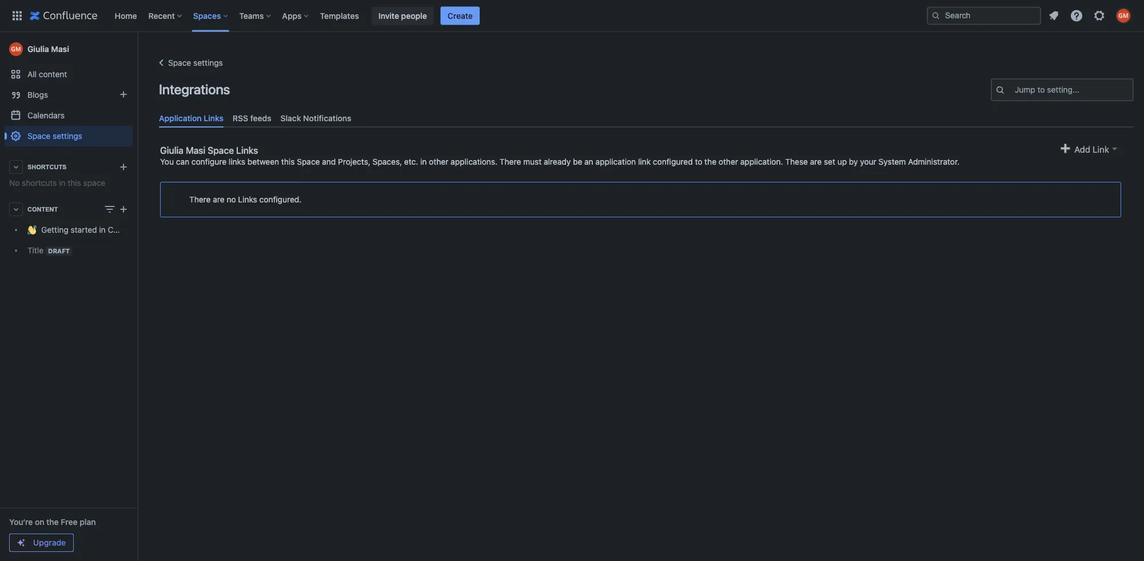 Task type: describe. For each thing, give the bounding box(es) containing it.
calendars link
[[5, 105, 133, 126]]

1 vertical spatial are
[[213, 195, 225, 204]]

create a blog image
[[117, 88, 130, 101]]

links for no
[[238, 195, 257, 204]]

apps button
[[279, 7, 313, 25]]

application
[[596, 157, 636, 167]]

global element
[[7, 0, 925, 32]]

settings inside space element
[[53, 131, 82, 141]]

this inside space element
[[68, 178, 81, 188]]

started
[[71, 225, 97, 235]]

an
[[585, 157, 594, 167]]

integrations
[[159, 81, 230, 97]]

space
[[83, 178, 105, 188]]

application
[[159, 113, 202, 123]]

shortcuts
[[27, 163, 67, 170]]

1 horizontal spatial space settings
[[168, 58, 223, 68]]

there are no links configured.
[[189, 195, 302, 204]]

your
[[861, 157, 877, 167]]

application links link
[[154, 109, 228, 128]]

link
[[1093, 144, 1110, 155]]

giulia masi
[[27, 44, 69, 54]]

configure
[[192, 157, 227, 167]]

links inside tab list
[[204, 113, 224, 123]]

the inside giulia masi space links you can configure links between this space and projects, spaces, etc. in other applications. there must already be an application link configured to the other application. these are set up by your system administrator.
[[705, 157, 717, 167]]

notifications
[[303, 113, 352, 123]]

masi for giulia masi
[[51, 44, 69, 54]]

title draft
[[27, 246, 70, 255]]

jump
[[1015, 85, 1036, 94]]

space left "and"
[[297, 157, 320, 167]]

in inside giulia masi space links you can configure links between this space and projects, spaces, etc. in other applications. there must already be an application link configured to the other application. these are set up by your system administrator.
[[421, 157, 427, 167]]

space up configure
[[208, 145, 234, 156]]

blogs link
[[5, 85, 133, 105]]

between
[[248, 157, 279, 167]]

configured
[[653, 157, 693, 167]]

add
[[1075, 144, 1091, 155]]

there inside giulia masi space links you can configure links between this space and projects, spaces, etc. in other applications. there must already be an application link configured to the other application. these are set up by your system administrator.
[[500, 157, 521, 167]]

you
[[160, 157, 174, 167]]

confluence
[[108, 225, 150, 235]]

2 other from the left
[[719, 157, 739, 167]]

giulia masi space links you can configure links between this space and projects, spaces, etc. in other applications. there must already be an application link configured to the other application. these are set up by your system administrator.
[[160, 145, 960, 167]]

slack notifications
[[281, 113, 352, 123]]

notification icon image
[[1048, 9, 1061, 23]]

content button
[[5, 199, 133, 220]]

space settings inside space element
[[27, 131, 82, 141]]

the inside space element
[[46, 517, 59, 527]]

setting...
[[1048, 85, 1080, 94]]

links for space
[[236, 145, 258, 156]]

Search field
[[927, 7, 1042, 25]]

invite
[[379, 11, 399, 20]]

slack
[[281, 113, 301, 123]]

feeds
[[250, 113, 272, 123]]

be
[[573, 157, 583, 167]]

giulia masi link
[[5, 38, 133, 61]]

1 horizontal spatial to
[[1038, 85, 1046, 94]]

templates link
[[317, 7, 363, 25]]

link
[[638, 157, 651, 167]]

rss
[[233, 113, 248, 123]]

giulia for giulia masi space links you can configure links between this space and projects, spaces, etc. in other applications. there must already be an application link configured to the other application. these are set up by your system administrator.
[[160, 145, 184, 156]]

this inside giulia masi space links you can configure links between this space and projects, spaces, etc. in other applications. there must already be an application link configured to the other application. these are set up by your system administrator.
[[281, 157, 295, 167]]

0 horizontal spatial there
[[189, 195, 211, 204]]

appswitcher icon image
[[10, 9, 24, 23]]

you're on the free plan
[[9, 517, 96, 527]]

getting started in confluence link
[[5, 220, 150, 240]]

must
[[524, 157, 542, 167]]

application links
[[159, 113, 224, 123]]

free
[[61, 517, 78, 527]]

already
[[544, 157, 571, 167]]

space inside space element
[[27, 131, 51, 141]]

invite people button
[[372, 7, 434, 25]]

add shortcut image
[[117, 160, 130, 174]]

1 other from the left
[[429, 157, 449, 167]]

applications.
[[451, 157, 498, 167]]

all content
[[27, 70, 67, 79]]



Task type: locate. For each thing, give the bounding box(es) containing it.
no
[[9, 178, 20, 188]]

1 vertical spatial space settings link
[[5, 126, 133, 146]]

0 horizontal spatial masi
[[51, 44, 69, 54]]

0 vertical spatial in
[[421, 157, 427, 167]]

0 vertical spatial are
[[811, 157, 822, 167]]

space settings up the 'integrations'
[[168, 58, 223, 68]]

system
[[879, 157, 906, 167]]

to inside giulia masi space links you can configure links between this space and projects, spaces, etc. in other applications. there must already be an application link configured to the other application. these are set up by your system administrator.
[[695, 157, 703, 167]]

blogs
[[27, 90, 48, 100]]

1 horizontal spatial there
[[500, 157, 521, 167]]

1 horizontal spatial settings
[[193, 58, 223, 68]]

2 horizontal spatial in
[[421, 157, 427, 167]]

settings icon image
[[1093, 9, 1107, 23]]

links
[[204, 113, 224, 123], [236, 145, 258, 156], [238, 195, 257, 204]]

masi inside giulia masi link
[[51, 44, 69, 54]]

calendars
[[27, 111, 65, 120]]

getting
[[41, 225, 69, 235]]

content
[[39, 70, 67, 79]]

rss feeds link
[[228, 109, 276, 128]]

in down shortcuts dropdown button
[[59, 178, 65, 188]]

plan
[[80, 517, 96, 527]]

content
[[27, 206, 58, 213]]

in for no shortcuts in this space
[[59, 178, 65, 188]]

help icon image
[[1070, 9, 1084, 23]]

apps
[[282, 11, 302, 20]]

are inside giulia masi space links you can configure links between this space and projects, spaces, etc. in other applications. there must already be an application link configured to the other application. these are set up by your system administrator.
[[811, 157, 822, 167]]

1 vertical spatial settings
[[53, 131, 82, 141]]

space settings
[[168, 58, 223, 68], [27, 131, 82, 141]]

and
[[322, 157, 336, 167]]

all
[[27, 70, 37, 79]]

teams
[[239, 11, 264, 20]]

1 horizontal spatial other
[[719, 157, 739, 167]]

on
[[35, 517, 44, 527]]

upgrade button
[[10, 534, 73, 552]]

0 horizontal spatial are
[[213, 195, 225, 204]]

recent button
[[145, 7, 186, 25]]

masi up can
[[186, 145, 206, 156]]

2 vertical spatial links
[[238, 195, 257, 204]]

0 vertical spatial there
[[500, 157, 521, 167]]

1 vertical spatial the
[[46, 517, 59, 527]]

space element
[[0, 32, 150, 561]]

no shortcuts in this space
[[9, 178, 105, 188]]

space settings link
[[154, 56, 223, 70], [5, 126, 133, 146]]

are
[[811, 157, 822, 167], [213, 195, 225, 204]]

masi for giulia masi space links you can configure links between this space and projects, spaces, etc. in other applications. there must already be an application link configured to the other application. these are set up by your system administrator.
[[186, 145, 206, 156]]

0 vertical spatial this
[[281, 157, 295, 167]]

0 horizontal spatial this
[[68, 178, 81, 188]]

there left no
[[189, 195, 211, 204]]

masi inside giulia masi space links you can configure links between this space and projects, spaces, etc. in other applications. there must already be an application link configured to the other application. these are set up by your system administrator.
[[186, 145, 206, 156]]

0 horizontal spatial in
[[59, 178, 65, 188]]

0 vertical spatial giulia
[[27, 44, 49, 54]]

tree
[[5, 220, 150, 261]]

space settings link down the calendars
[[5, 126, 133, 146]]

masi up content
[[51, 44, 69, 54]]

other right etc.
[[429, 157, 449, 167]]

the right configured
[[705, 157, 717, 167]]

space down the calendars
[[27, 131, 51, 141]]

create
[[448, 11, 473, 20]]

1 horizontal spatial the
[[705, 157, 717, 167]]

0 horizontal spatial space settings link
[[5, 126, 133, 146]]

1 vertical spatial to
[[695, 157, 703, 167]]

recent
[[149, 11, 175, 20]]

there
[[500, 157, 521, 167], [189, 195, 211, 204]]

etc.
[[404, 157, 418, 167]]

spaces
[[193, 11, 221, 20]]

the
[[705, 157, 717, 167], [46, 517, 59, 527]]

giulia inside giulia masi link
[[27, 44, 49, 54]]

banner containing home
[[0, 0, 1145, 32]]

to right configured
[[695, 157, 703, 167]]

masi
[[51, 44, 69, 54], [186, 145, 206, 156]]

in right etc.
[[421, 157, 427, 167]]

1 vertical spatial in
[[59, 178, 65, 188]]

1 horizontal spatial masi
[[186, 145, 206, 156]]

jump to setting...
[[1015, 85, 1080, 94]]

people
[[401, 11, 427, 20]]

banner
[[0, 0, 1145, 32]]

Search settings text field
[[1015, 84, 1018, 96]]

in for getting started in confluence
[[99, 225, 106, 235]]

templates
[[320, 11, 359, 20]]

0 horizontal spatial other
[[429, 157, 449, 167]]

collapse sidebar image
[[125, 38, 150, 61]]

giulia for giulia masi
[[27, 44, 49, 54]]

this right "between"
[[281, 157, 295, 167]]

add link
[[1075, 144, 1110, 155]]

1 vertical spatial space settings
[[27, 131, 82, 141]]

space settings down the calendars
[[27, 131, 82, 141]]

space up the 'integrations'
[[168, 58, 191, 68]]

in right started
[[99, 225, 106, 235]]

shortcuts button
[[5, 157, 133, 177]]

administrator.
[[909, 157, 960, 167]]

there left must at the top
[[500, 157, 521, 167]]

all content link
[[5, 64, 133, 85]]

up
[[838, 157, 847, 167]]

1 horizontal spatial giulia
[[160, 145, 184, 156]]

tab list containing application links
[[154, 109, 1139, 128]]

set
[[824, 157, 836, 167]]

home
[[115, 11, 137, 20]]

projects,
[[338, 157, 371, 167]]

links left the rss
[[204, 113, 224, 123]]

upgrade
[[33, 538, 66, 548]]

you're
[[9, 517, 33, 527]]

0 horizontal spatial settings
[[53, 131, 82, 141]]

1 vertical spatial this
[[68, 178, 81, 188]]

this down shortcuts dropdown button
[[68, 178, 81, 188]]

in
[[421, 157, 427, 167], [59, 178, 65, 188], [99, 225, 106, 235]]

by
[[850, 157, 858, 167]]

slack notifications link
[[276, 109, 356, 128]]

are left set
[[811, 157, 822, 167]]

1 horizontal spatial this
[[281, 157, 295, 167]]

links right no
[[238, 195, 257, 204]]

links
[[229, 157, 245, 167]]

0 vertical spatial links
[[204, 113, 224, 123]]

settings up the 'integrations'
[[193, 58, 223, 68]]

can
[[176, 157, 189, 167]]

confluence image
[[30, 9, 98, 23], [30, 9, 98, 23]]

tree inside space element
[[5, 220, 150, 261]]

1 horizontal spatial are
[[811, 157, 822, 167]]

other left the application.
[[719, 157, 739, 167]]

1 vertical spatial links
[[236, 145, 258, 156]]

to right the jump
[[1038, 85, 1046, 94]]

the right on
[[46, 517, 59, 527]]

draft
[[48, 247, 70, 255]]

0 vertical spatial space settings link
[[154, 56, 223, 70]]

0 horizontal spatial space settings
[[27, 131, 82, 141]]

configured.
[[260, 195, 302, 204]]

create link
[[441, 7, 480, 25]]

application.
[[741, 157, 784, 167]]

spaces,
[[373, 157, 402, 167]]

2 vertical spatial in
[[99, 225, 106, 235]]

giulia up all
[[27, 44, 49, 54]]

invite people
[[379, 11, 427, 20]]

giulia
[[27, 44, 49, 54], [160, 145, 184, 156]]

1 vertical spatial giulia
[[160, 145, 184, 156]]

premium image
[[17, 538, 26, 548]]

0 horizontal spatial to
[[695, 157, 703, 167]]

no
[[227, 195, 236, 204]]

are left no
[[213, 195, 225, 204]]

rss feeds
[[233, 113, 272, 123]]

shortcuts
[[22, 178, 57, 188]]

1 horizontal spatial in
[[99, 225, 106, 235]]

0 vertical spatial masi
[[51, 44, 69, 54]]

settings down calendars link
[[53, 131, 82, 141]]

1 vertical spatial masi
[[186, 145, 206, 156]]

0 vertical spatial the
[[705, 157, 717, 167]]

0 vertical spatial space settings
[[168, 58, 223, 68]]

links up links
[[236, 145, 258, 156]]

title
[[27, 246, 44, 255]]

giulia inside giulia masi space links you can configure links between this space and projects, spaces, etc. in other applications. there must already be an application link configured to the other application. these are set up by your system administrator.
[[160, 145, 184, 156]]

create a page image
[[117, 203, 130, 216]]

1 vertical spatial there
[[189, 195, 211, 204]]

add link link
[[1060, 142, 1122, 157]]

to
[[1038, 85, 1046, 94], [695, 157, 703, 167]]

teams button
[[236, 7, 275, 25]]

1 horizontal spatial space settings link
[[154, 56, 223, 70]]

tree containing getting started in confluence
[[5, 220, 150, 261]]

other
[[429, 157, 449, 167], [719, 157, 739, 167]]

these
[[786, 157, 808, 167]]

0 vertical spatial to
[[1038, 85, 1046, 94]]

0 vertical spatial settings
[[193, 58, 223, 68]]

change view image
[[103, 203, 117, 216]]

tab list
[[154, 109, 1139, 128]]

home link
[[111, 7, 140, 25]]

0 horizontal spatial giulia
[[27, 44, 49, 54]]

links inside giulia masi space links you can configure links between this space and projects, spaces, etc. in other applications. there must already be an application link configured to the other application. these are set up by your system administrator.
[[236, 145, 258, 156]]

0 horizontal spatial the
[[46, 517, 59, 527]]

in inside tree
[[99, 225, 106, 235]]

search image
[[932, 11, 941, 20]]

getting started in confluence
[[41, 225, 150, 235]]

space settings link up the 'integrations'
[[154, 56, 223, 70]]

giulia up you
[[160, 145, 184, 156]]

spaces button
[[190, 7, 232, 25]]



Task type: vqa. For each thing, say whether or not it's contained in the screenshot.
labeling 'link'
no



